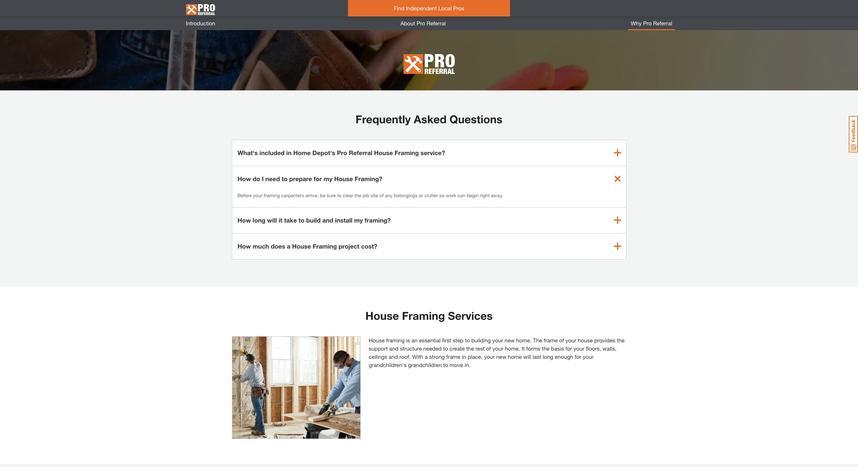 Task type: locate. For each thing, give the bounding box(es) containing it.
1 vertical spatial framing
[[387, 337, 405, 344]]

0 vertical spatial will
[[267, 217, 277, 224]]

framing left service?
[[395, 149, 419, 157]]

to left carry
[[375, 22, 380, 28]]

house inside house framing is an essential first step to building your new home. the frame of your house provides the support and structure needed to create the rest of your home. it forms the basis for your floors, walls, ceilings and roof. with a strong frame in place, your new home will last long enough for your grandchildren's grandchildren to move in.
[[369, 337, 385, 344]]

frame
[[544, 337, 558, 344], [447, 354, 461, 360]]

with
[[413, 354, 424, 360]]

framing left is
[[387, 337, 405, 344]]

an
[[412, 337, 418, 344]]

a up the grandchildren
[[425, 354, 428, 360]]

how for how long will it take to build and install my framing?
[[238, 217, 251, 224]]

my up sure at the left top
[[324, 175, 333, 183]]

to
[[375, 22, 380, 28], [282, 175, 288, 183], [338, 193, 342, 198], [299, 217, 305, 224], [465, 337, 470, 344], [444, 345, 449, 352], [444, 362, 449, 368]]

house framing services
[[366, 309, 493, 323]]

home. up it
[[517, 337, 532, 344]]

0 horizontal spatial in
[[287, 149, 292, 157]]

your down house
[[574, 345, 585, 352]]

how left much in the bottom left of the page
[[238, 243, 251, 250]]

to left move
[[444, 362, 449, 368]]

will
[[267, 217, 277, 224], [524, 354, 532, 360]]

1 vertical spatial home.
[[505, 345, 521, 352]]

a right does
[[287, 243, 291, 250]]

rest
[[476, 345, 485, 352]]

in up the in.
[[462, 354, 467, 360]]

carry
[[381, 22, 394, 28]]

and up grandchildren's
[[389, 354, 398, 360]]

job
[[363, 193, 370, 198]]

new
[[505, 337, 515, 344], [497, 354, 507, 360]]

the right provides
[[617, 337, 625, 344]]

2 how from the top
[[238, 217, 251, 224]]

does
[[271, 243, 285, 250]]

install
[[335, 217, 353, 224]]

how down before
[[238, 217, 251, 224]]

2 vertical spatial and
[[389, 354, 398, 360]]

1 vertical spatial framing
[[313, 243, 337, 250]]

referral up 'framing?'
[[349, 149, 373, 157]]

find
[[394, 5, 405, 11]]

home.
[[517, 337, 532, 344], [505, 345, 521, 352]]

in
[[287, 149, 292, 157], [462, 354, 467, 360]]

0 horizontal spatial of
[[380, 193, 384, 198]]

in left home
[[287, 149, 292, 157]]

will left the it
[[267, 217, 277, 224]]

0 horizontal spatial for
[[314, 175, 322, 183]]

0 vertical spatial long
[[253, 217, 266, 224]]

your right rest
[[493, 345, 504, 352]]

2 vertical spatial how
[[238, 243, 251, 250]]

how
[[238, 175, 251, 183], [238, 217, 251, 224], [238, 243, 251, 250]]

0 vertical spatial of
[[380, 193, 384, 198]]

referral for why pro referral
[[654, 20, 673, 26]]

framing left project
[[313, 243, 337, 250]]

long inside house framing is an essential first step to building your new home. the frame of your house provides the support and structure needed to create the rest of your home. it forms the basis for your floors, walls, ceilings and roof. with a strong frame in place, your new home will last long enough for your grandchildren's grandchildren to move in.
[[543, 354, 554, 360]]

grandchildren's
[[369, 362, 407, 368]]

the
[[355, 193, 362, 198], [617, 337, 625, 344], [467, 345, 475, 352], [542, 345, 550, 352]]

1 horizontal spatial long
[[543, 354, 554, 360]]

2 horizontal spatial referral
[[654, 20, 673, 26]]

1 horizontal spatial pro
[[417, 20, 426, 26]]

liability
[[415, 22, 432, 28]]

my
[[324, 175, 333, 183], [355, 217, 363, 224]]

pro right depot's
[[337, 149, 348, 157]]

need
[[266, 175, 280, 183]]

new up home
[[505, 337, 515, 344]]

and right build
[[323, 217, 334, 224]]

framing
[[395, 149, 419, 157], [313, 243, 337, 250], [402, 309, 445, 323]]

1 vertical spatial of
[[560, 337, 565, 344]]

framing?
[[355, 175, 383, 183]]

1 horizontal spatial will
[[524, 354, 532, 360]]

0 vertical spatial frame
[[544, 337, 558, 344]]

new left home
[[497, 354, 507, 360]]

of right site
[[380, 193, 384, 198]]

will down it
[[524, 354, 532, 360]]

how do i need to prepare for my house framing?
[[238, 175, 383, 183]]

2 horizontal spatial pro
[[644, 20, 652, 26]]

1 vertical spatial in
[[462, 354, 467, 360]]

framing down the "need"
[[264, 193, 280, 198]]

1 vertical spatial will
[[524, 354, 532, 360]]

can
[[458, 193, 466, 198]]

referral
[[427, 20, 446, 26], [654, 20, 673, 26], [349, 149, 373, 157]]

it
[[522, 345, 525, 352]]

0 horizontal spatial long
[[253, 217, 266, 224]]

the up the place,
[[467, 345, 475, 352]]

framing inside house framing is an essential first step to building your new home. the frame of your house provides the support and structure needed to create the rest of your home. it forms the basis for your floors, walls, ceilings and roof. with a strong frame in place, your new home will last long enough for your grandchildren's grandchildren to move in.
[[387, 337, 405, 344]]

frequently asked questions
[[356, 113, 503, 126]]

introduction
[[186, 20, 215, 26]]

frame up move
[[447, 354, 461, 360]]

house
[[374, 149, 393, 157], [334, 175, 353, 183], [292, 243, 311, 250], [366, 309, 399, 323], [369, 337, 385, 344]]

asked
[[414, 113, 447, 126]]

site
[[371, 193, 379, 198]]

general
[[395, 22, 413, 28]]

2 horizontal spatial of
[[560, 337, 565, 344]]

1 horizontal spatial for
[[566, 345, 573, 352]]

basis
[[552, 345, 565, 352]]

of
[[380, 193, 384, 198], [560, 337, 565, 344], [487, 345, 491, 352]]

we
[[309, 22, 317, 28]]

1 horizontal spatial framing
[[387, 337, 405, 344]]

to right the "need"
[[282, 175, 288, 183]]

0 horizontal spatial framing
[[264, 193, 280, 198]]

framing up "essential"
[[402, 309, 445, 323]]

0 horizontal spatial frame
[[447, 354, 461, 360]]

0 horizontal spatial pro
[[337, 149, 348, 157]]

provides
[[595, 337, 616, 344]]

0 vertical spatial framing
[[264, 193, 280, 198]]

your left house
[[566, 337, 577, 344]]

my right install
[[355, 217, 363, 224]]

belongings
[[394, 193, 418, 198]]

what's included in home depot's pro referral house framing service?
[[238, 149, 446, 157]]

0 vertical spatial and
[[323, 217, 334, 224]]

begin
[[467, 193, 479, 198]]

to right step
[[465, 337, 470, 344]]

home. up home
[[505, 345, 521, 352]]

0 vertical spatial my
[[324, 175, 333, 183]]

sure
[[327, 193, 336, 198]]

long right last
[[543, 354, 554, 360]]

how for how do i need to prepare for my house framing?
[[238, 175, 251, 183]]

for right prepare at the top left of the page
[[314, 175, 322, 183]]

frequently
[[356, 113, 411, 126]]

and right support
[[390, 345, 399, 352]]

3 how from the top
[[238, 243, 251, 250]]

1 vertical spatial for
[[566, 345, 573, 352]]

long left the it
[[253, 217, 266, 224]]

local
[[439, 5, 452, 11]]

how left do
[[238, 175, 251, 183]]

about pro referral
[[401, 20, 446, 26]]

1 vertical spatial a
[[425, 354, 428, 360]]

house
[[578, 337, 593, 344]]

essential
[[420, 337, 441, 344]]

1 vertical spatial how
[[238, 217, 251, 224]]

framing
[[264, 193, 280, 198], [387, 337, 405, 344]]

frame up basis at the bottom right of page
[[544, 337, 558, 344]]

last
[[533, 354, 542, 360]]

1 vertical spatial my
[[355, 217, 363, 224]]

0 horizontal spatial a
[[287, 243, 291, 250]]

1 vertical spatial long
[[543, 354, 554, 360]]

0 vertical spatial new
[[505, 337, 515, 344]]

clutter
[[425, 193, 438, 198]]

pro right the about
[[417, 20, 426, 26]]

for right enough
[[575, 354, 582, 360]]

1 horizontal spatial in
[[462, 354, 467, 360]]

1 how from the top
[[238, 175, 251, 183]]

needed
[[424, 345, 442, 352]]

referral right why in the top of the page
[[654, 20, 673, 26]]

arrive,
[[306, 193, 319, 198]]

0 vertical spatial how
[[238, 175, 251, 183]]

the down the the
[[542, 345, 550, 352]]

pro right why in the top of the page
[[644, 20, 652, 26]]

require
[[318, 22, 335, 28]]

2 vertical spatial for
[[575, 354, 582, 360]]

of right rest
[[487, 345, 491, 352]]

pro
[[417, 20, 426, 26], [644, 20, 652, 26], [337, 149, 348, 157]]

of up basis at the bottom right of page
[[560, 337, 565, 344]]

requirements
[[347, 11, 397, 20]]

depot's
[[313, 149, 336, 157]]

what's
[[238, 149, 258, 157]]

for up enough
[[566, 345, 573, 352]]

place,
[[468, 354, 483, 360]]

1 vertical spatial frame
[[447, 354, 461, 360]]

i
[[262, 175, 264, 183]]

1 horizontal spatial referral
[[427, 20, 446, 26]]

why
[[631, 20, 642, 26]]

1 horizontal spatial frame
[[544, 337, 558, 344]]

0 vertical spatial in
[[287, 149, 292, 157]]

1 horizontal spatial of
[[487, 345, 491, 352]]

referral down find independent local pros button
[[427, 20, 446, 26]]

1 horizontal spatial a
[[425, 354, 428, 360]]

1 vertical spatial and
[[390, 345, 399, 352]]

insurance.
[[433, 22, 458, 28]]

for
[[314, 175, 322, 183], [566, 345, 573, 352], [575, 354, 582, 360]]

how for how much does a house framing project cost?
[[238, 243, 251, 250]]



Task type: vqa. For each thing, say whether or not it's contained in the screenshot.
Home link
no



Task type: describe. For each thing, give the bounding box(es) containing it.
carpenters
[[282, 193, 304, 198]]

away.
[[491, 193, 504, 198]]

forms
[[527, 345, 541, 352]]

roof.
[[400, 354, 411, 360]]

1 horizontal spatial my
[[355, 217, 363, 224]]

step
[[453, 337, 464, 344]]

pro for why
[[644, 20, 652, 26]]

your down floors,
[[583, 354, 594, 360]]

be
[[320, 193, 326, 198]]

much
[[253, 243, 269, 250]]

building
[[472, 337, 491, 344]]

work
[[446, 193, 457, 198]]

find independent local pros button
[[348, 0, 511, 16]]

0 vertical spatial home.
[[517, 337, 532, 344]]

pro referral logo image
[[186, 1, 215, 18]]

0 horizontal spatial my
[[324, 175, 333, 183]]

take
[[284, 217, 297, 224]]

so
[[440, 193, 445, 198]]

feedback link image
[[850, 116, 859, 153]]

services
[[448, 309, 493, 323]]

insurance requirements we require pro businesses to carry general liability insurance.
[[309, 11, 458, 28]]

structure
[[400, 345, 422, 352]]

floors,
[[587, 345, 602, 352]]

why pro referral
[[631, 20, 673, 26]]

pro for about
[[417, 20, 426, 26]]

0 horizontal spatial referral
[[349, 149, 373, 157]]

0 vertical spatial framing
[[395, 149, 419, 157]]

strong
[[430, 354, 445, 360]]

to right sure at the left top
[[338, 193, 342, 198]]

questions
[[450, 113, 503, 126]]

pros
[[454, 5, 465, 11]]

it
[[279, 217, 283, 224]]

0 vertical spatial for
[[314, 175, 322, 183]]

create
[[450, 345, 465, 352]]

before
[[238, 193, 252, 198]]

home
[[508, 354, 522, 360]]

build
[[307, 217, 321, 224]]

pro
[[336, 22, 345, 28]]

clear
[[343, 193, 354, 198]]

do
[[253, 175, 260, 183]]

0 horizontal spatial will
[[267, 217, 277, 224]]

grandchildren
[[409, 362, 442, 368]]

support
[[369, 345, 388, 352]]

the
[[534, 337, 543, 344]]

first
[[443, 337, 452, 344]]

the left job
[[355, 193, 362, 198]]

a inside house framing is an essential first step to building your new home. the frame of your house provides the support and structure needed to create the rest of your home. it forms the basis for your floors, walls, ceilings and roof. with a strong frame in place, your new home will last long enough for your grandchildren's grandchildren to move in.
[[425, 354, 428, 360]]

walls,
[[603, 345, 617, 352]]

about
[[401, 20, 416, 26]]

your right before
[[253, 193, 263, 198]]

how long will it take to build and install my framing?
[[238, 217, 391, 224]]

framing?
[[365, 217, 391, 224]]

in inside house framing is an essential first step to building your new home. the frame of your house provides the support and structure needed to create the rest of your home. it forms the basis for your floors, walls, ceilings and roof. with a strong frame in place, your new home will last long enough for your grandchildren's grandchildren to move in.
[[462, 354, 467, 360]]

home
[[294, 149, 311, 157]]

to down first
[[444, 345, 449, 352]]

find independent local pros
[[394, 5, 465, 11]]

businesses
[[346, 22, 374, 28]]

house framing is an essential first step to building your new home. the frame of your house provides the support and structure needed to create the rest of your home. it forms the basis for your floors, walls, ceilings and roof. with a strong frame in place, your new home will last long enough for your grandchildren's grandchildren to move in.
[[369, 337, 625, 368]]

2 horizontal spatial for
[[575, 354, 582, 360]]

insurance
[[309, 11, 344, 20]]

0 vertical spatial a
[[287, 243, 291, 250]]

service?
[[421, 149, 446, 157]]

referral for about pro referral
[[427, 20, 446, 26]]

cost?
[[361, 243, 378, 250]]

independent
[[406, 5, 437, 11]]

in.
[[465, 362, 471, 368]]

will inside house framing is an essential first step to building your new home. the frame of your house provides the support and structure needed to create the rest of your home. it forms the basis for your floors, walls, ceilings and roof. with a strong frame in place, your new home will last long enough for your grandchildren's grandchildren to move in.
[[524, 354, 532, 360]]

your right "building"
[[493, 337, 504, 344]]

prepare
[[290, 175, 312, 183]]

any
[[385, 193, 393, 198]]

move
[[450, 362, 464, 368]]

2 vertical spatial framing
[[402, 309, 445, 323]]

1 vertical spatial new
[[497, 354, 507, 360]]

your down rest
[[484, 354, 495, 360]]

to right take
[[299, 217, 305, 224]]

2 vertical spatial of
[[487, 345, 491, 352]]

enough
[[555, 354, 574, 360]]

right
[[481, 193, 490, 198]]

before your framing carpenters arrive, be sure to clear the job site of any belongings or clutter so work can begin right away.
[[238, 193, 504, 198]]

included
[[260, 149, 285, 157]]

to inside insurance requirements we require pro businesses to carry general liability insurance.
[[375, 22, 380, 28]]

how much does a house framing project cost?
[[238, 243, 378, 250]]

or
[[419, 193, 424, 198]]

is
[[407, 337, 410, 344]]

ceilings
[[369, 354, 388, 360]]



